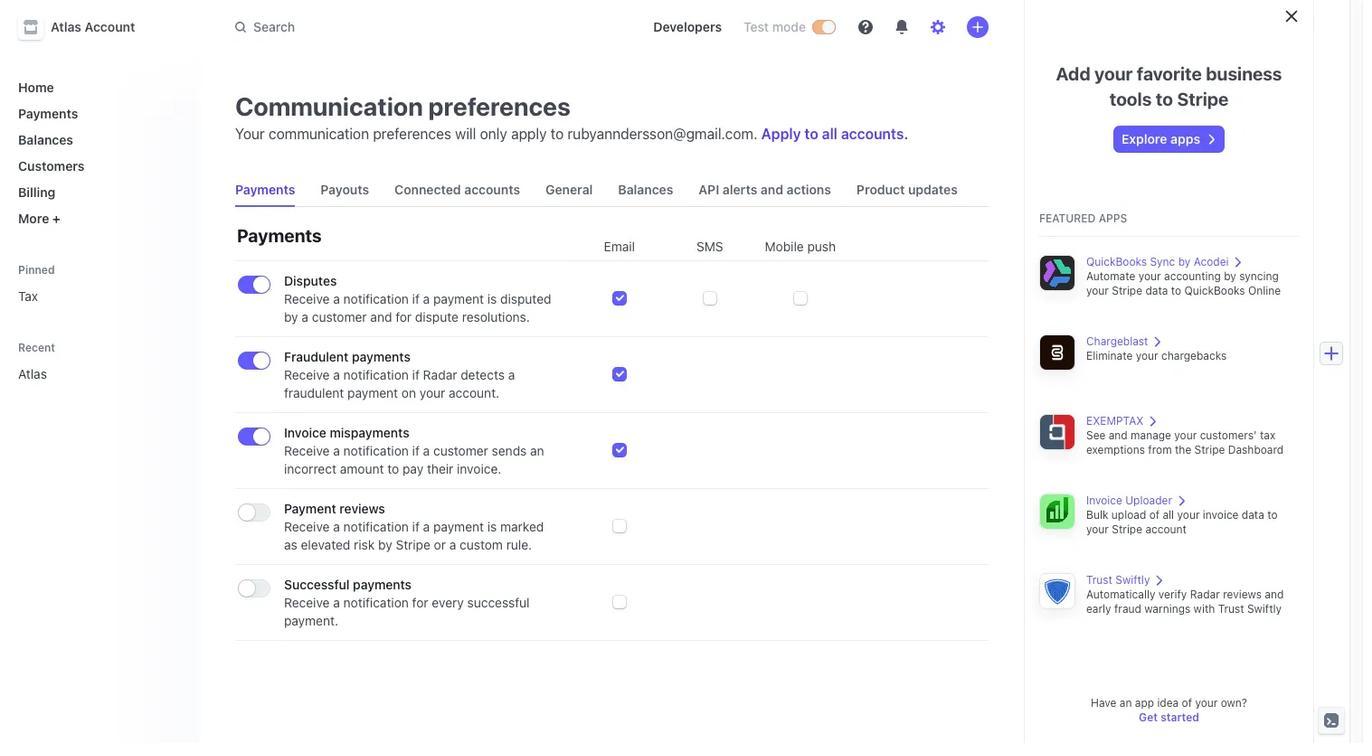 Task type: locate. For each thing, give the bounding box(es) containing it.
invoice up the incorrect
[[284, 425, 326, 441]]

payments down your
[[235, 182, 295, 197]]

connected
[[395, 182, 461, 197]]

1 horizontal spatial swiftly
[[1247, 602, 1282, 616]]

atlas inside button
[[51, 19, 81, 34]]

trust right "with"
[[1218, 602, 1244, 616]]

balances down rubyanndersson@gmail.com.
[[618, 182, 673, 197]]

3 notification from the top
[[343, 443, 409, 459]]

0 vertical spatial reviews
[[340, 501, 385, 517]]

0 vertical spatial of
[[1149, 508, 1160, 522]]

by
[[1178, 255, 1191, 269], [1224, 270, 1237, 283], [284, 309, 298, 325], [378, 537, 392, 553]]

1 vertical spatial atlas
[[18, 366, 47, 382]]

balances inside core navigation links element
[[18, 132, 73, 147]]

to right invoice
[[1268, 508, 1278, 522]]

and inside tab list
[[761, 182, 783, 197]]

preferences
[[429, 91, 571, 121], [373, 126, 451, 142]]

accounts.
[[841, 126, 909, 142]]

your inside have an app idea of your own? get started
[[1195, 697, 1218, 710]]

3 receive from the top
[[284, 443, 330, 459]]

if inside "invoice mispayments receive a notification if a customer sends an incorrect amount to pay their invoice."
[[412, 443, 420, 459]]

marked
[[500, 519, 544, 535]]

atlas left "account"
[[51, 19, 81, 34]]

0 horizontal spatial reviews
[[340, 501, 385, 517]]

notification up "on" at the left
[[343, 367, 409, 383]]

preferences up only at top left
[[429, 91, 571, 121]]

notification for fraudulent payments
[[343, 367, 409, 383]]

balances link down home link
[[11, 125, 185, 155]]

swiftly right "with"
[[1247, 602, 1282, 616]]

by inside disputes receive a notification if a payment is disputed by a customer and for dispute resolutions.
[[284, 309, 298, 325]]

1 horizontal spatial payments link
[[228, 174, 302, 206]]

0 horizontal spatial radar
[[423, 367, 457, 383]]

receive inside fraudulent payments receive a notification if radar detects a fraudulent payment on your account.
[[284, 367, 330, 383]]

1 horizontal spatial an
[[1120, 697, 1132, 710]]

balances link down rubyanndersson@gmail.com.
[[611, 174, 681, 206]]

if up the pay
[[412, 443, 420, 459]]

by inside automate your accounting by syncing your stripe data to quickbooks online
[[1224, 270, 1237, 283]]

0 vertical spatial trust
[[1086, 574, 1113, 587]]

+
[[52, 211, 61, 226]]

customers
[[18, 158, 85, 174]]

1 vertical spatial radar
[[1190, 588, 1220, 602]]

data right invoice
[[1242, 508, 1265, 522]]

to right apply
[[805, 126, 818, 142]]

amount
[[340, 461, 384, 477]]

mode
[[772, 19, 806, 34]]

all up account
[[1163, 508, 1174, 522]]

data inside bulk upload of all your invoice data to your stripe account
[[1242, 508, 1265, 522]]

more
[[18, 211, 49, 226]]

your down "automate"
[[1086, 284, 1109, 298]]

receive up payment.
[[284, 595, 330, 611]]

rule.
[[506, 537, 532, 553]]

radar up account.
[[423, 367, 457, 383]]

payment inside payment reviews receive a notification if a payment is marked as elevated risk by stripe or a custom rule.
[[433, 519, 484, 535]]

payments down risk
[[353, 577, 412, 593]]

alerts
[[723, 182, 757, 197]]

0 horizontal spatial atlas
[[18, 366, 47, 382]]

payment up dispute
[[433, 291, 484, 307]]

settings image
[[931, 20, 945, 34]]

0 vertical spatial preferences
[[429, 91, 571, 121]]

0 horizontal spatial invoice
[[284, 425, 326, 441]]

2 vertical spatial payment
[[433, 519, 484, 535]]

receive for payment
[[284, 519, 330, 535]]

0 vertical spatial payment
[[433, 291, 484, 307]]

actions
[[787, 182, 831, 197]]

1 horizontal spatial quickbooks
[[1185, 284, 1245, 298]]

receive down payment
[[284, 519, 330, 535]]

Search search field
[[224, 10, 624, 44]]

2 if from the top
[[412, 367, 420, 383]]

reviews up risk
[[340, 501, 385, 517]]

to down favorite
[[1156, 89, 1173, 109]]

quickbooks down accounting
[[1185, 284, 1245, 298]]

own?
[[1221, 697, 1248, 710]]

add your favorite business tools to stripe
[[1056, 63, 1282, 109]]

4 if from the top
[[412, 519, 420, 535]]

receive inside successful payments receive a notification for every successful payment.
[[284, 595, 330, 611]]

1 horizontal spatial customer
[[433, 443, 488, 459]]

1 vertical spatial of
[[1182, 697, 1192, 710]]

apps
[[1099, 212, 1128, 225]]

payment inside fraudulent payments receive a notification if radar detects a fraudulent payment on your account.
[[347, 385, 398, 401]]

receive inside "invoice mispayments receive a notification if a customer sends an incorrect amount to pay their invoice."
[[284, 443, 330, 459]]

mispayments
[[330, 425, 409, 441]]

for left every
[[412, 595, 428, 611]]

to inside "invoice mispayments receive a notification if a customer sends an incorrect amount to pay their invoice."
[[387, 461, 399, 477]]

customer up the fraudulent
[[312, 309, 367, 325]]

get started link
[[1139, 711, 1199, 725]]

1 vertical spatial is
[[487, 519, 497, 535]]

receive down disputes
[[284, 291, 330, 307]]

notification down risk
[[343, 595, 409, 611]]

0 vertical spatial all
[[822, 126, 838, 142]]

and inside disputes receive a notification if a payment is disputed by a customer and for dispute resolutions.
[[370, 309, 392, 325]]

receive for fraudulent
[[284, 367, 330, 383]]

of up started
[[1182, 697, 1192, 710]]

payments link down your
[[228, 174, 302, 206]]

2 receive from the top
[[284, 367, 330, 383]]

receive inside payment reviews receive a notification if a payment is marked as elevated risk by stripe or a custom rule.
[[284, 519, 330, 535]]

for left dispute
[[396, 309, 412, 325]]

1 vertical spatial payments
[[235, 182, 295, 197]]

notification inside fraudulent payments receive a notification if radar detects a fraudulent payment on your account.
[[343, 367, 409, 383]]

have an app idea of your own? get started
[[1091, 697, 1248, 725]]

automate
[[1086, 270, 1136, 283]]

1 horizontal spatial trust
[[1218, 602, 1244, 616]]

1 horizontal spatial data
[[1242, 508, 1265, 522]]

billing link
[[11, 177, 185, 207]]

stripe down upload
[[1112, 523, 1143, 536]]

invoice
[[1203, 508, 1239, 522]]

incorrect
[[284, 461, 337, 477]]

payments
[[352, 349, 411, 365], [353, 577, 412, 593]]

1 vertical spatial reviews
[[1223, 588, 1262, 602]]

3 if from the top
[[412, 443, 420, 459]]

0 horizontal spatial quickbooks
[[1086, 255, 1147, 269]]

stripe inside automate your accounting by syncing your stripe data to quickbooks online
[[1112, 284, 1143, 298]]

payment up or
[[433, 519, 484, 535]]

0 vertical spatial balances link
[[11, 125, 185, 155]]

trust
[[1086, 574, 1113, 587], [1218, 602, 1244, 616]]

risk
[[354, 537, 375, 553]]

Search text field
[[224, 10, 624, 44]]

eliminate your chargebacks
[[1086, 349, 1227, 363]]

0 horizontal spatial an
[[530, 443, 544, 459]]

payment left "on" at the left
[[347, 385, 398, 401]]

is up resolutions. at the top
[[487, 291, 497, 307]]

1 horizontal spatial of
[[1182, 697, 1192, 710]]

your left own? at the bottom right of the page
[[1195, 697, 1218, 710]]

trust swiftly
[[1086, 574, 1150, 587]]

0 vertical spatial data
[[1146, 284, 1168, 298]]

all left accounts.
[[822, 126, 838, 142]]

4 notification from the top
[[343, 519, 409, 535]]

connected accounts link
[[387, 174, 528, 206]]

successful
[[467, 595, 530, 611]]

payments for successful payments
[[353, 577, 412, 593]]

stripe
[[1177, 89, 1229, 109], [1112, 284, 1143, 298], [1195, 443, 1225, 457], [1112, 523, 1143, 536], [396, 537, 431, 553]]

manage
[[1131, 429, 1171, 442]]

payments down home
[[18, 106, 78, 121]]

reviews right verify
[[1223, 588, 1262, 602]]

an inside "invoice mispayments receive a notification if a customer sends an incorrect amount to pay their invoice."
[[530, 443, 544, 459]]

1 horizontal spatial radar
[[1190, 588, 1220, 602]]

0 vertical spatial payments
[[352, 349, 411, 365]]

2 notification from the top
[[343, 367, 409, 383]]

1 horizontal spatial atlas
[[51, 19, 81, 34]]

1 horizontal spatial invoice
[[1086, 494, 1123, 508]]

1 vertical spatial trust
[[1218, 602, 1244, 616]]

mobile push
[[765, 239, 836, 254]]

1 vertical spatial payment
[[347, 385, 398, 401]]

by up accounting
[[1178, 255, 1191, 269]]

1 horizontal spatial balances link
[[611, 174, 681, 206]]

atlas link
[[11, 359, 159, 389]]

product
[[857, 182, 905, 197]]

4 receive from the top
[[284, 519, 330, 535]]

account.
[[449, 385, 500, 401]]

notification for successful payments
[[343, 595, 409, 611]]

to
[[1156, 89, 1173, 109], [551, 126, 564, 142], [805, 126, 818, 142], [1171, 284, 1182, 298], [387, 461, 399, 477], [1268, 508, 1278, 522]]

1 vertical spatial invoice
[[1086, 494, 1123, 508]]

1 is from the top
[[487, 291, 497, 307]]

of down uploader
[[1149, 508, 1160, 522]]

payment inside disputes receive a notification if a payment is disputed by a customer and for dispute resolutions.
[[433, 291, 484, 307]]

notification up fraudulent payments receive a notification if radar detects a fraudulent payment on your account.
[[343, 291, 409, 307]]

all
[[822, 126, 838, 142], [1163, 508, 1174, 522]]

1 vertical spatial an
[[1120, 697, 1132, 710]]

0 vertical spatial invoice
[[284, 425, 326, 441]]

your
[[1095, 63, 1133, 84], [1139, 270, 1161, 283], [1086, 284, 1109, 298], [1136, 349, 1159, 363], [420, 385, 445, 401], [1175, 429, 1197, 442], [1177, 508, 1200, 522], [1086, 523, 1109, 536], [1195, 697, 1218, 710]]

if inside payment reviews receive a notification if a payment is marked as elevated risk by stripe or a custom rule.
[[412, 519, 420, 535]]

1 vertical spatial for
[[412, 595, 428, 611]]

featured apps
[[1039, 212, 1128, 225]]

stripe left or
[[396, 537, 431, 553]]

0 vertical spatial for
[[396, 309, 412, 325]]

fraudulent
[[284, 349, 349, 365]]

1 vertical spatial swiftly
[[1247, 602, 1282, 616]]

1 horizontal spatial reviews
[[1223, 588, 1262, 602]]

pin to navigation image
[[168, 367, 183, 381]]

0 vertical spatial customer
[[312, 309, 367, 325]]

elevated
[[301, 537, 350, 553]]

by right risk
[[378, 537, 392, 553]]

customer inside "invoice mispayments receive a notification if a customer sends an incorrect amount to pay their invoice."
[[433, 443, 488, 459]]

2 is from the top
[[487, 519, 497, 535]]

0 horizontal spatial payments link
[[11, 99, 185, 128]]

fraudulent
[[284, 385, 344, 401]]

1 vertical spatial all
[[1163, 508, 1174, 522]]

preferences left "will"
[[373, 126, 451, 142]]

your down chargeblast
[[1136, 349, 1159, 363]]

and inside automatically verify radar reviews and early fraud warnings with trust swiftly
[[1265, 588, 1284, 602]]

0 horizontal spatial trust
[[1086, 574, 1113, 587]]

general
[[546, 182, 593, 197]]

all inside bulk upload of all your invoice data to your stripe account
[[1163, 508, 1174, 522]]

home link
[[11, 72, 185, 102]]

payments link up "customers" link
[[11, 99, 185, 128]]

receive up 'fraudulent'
[[284, 367, 330, 383]]

1 notification from the top
[[343, 291, 409, 307]]

developers
[[653, 19, 722, 34]]

5 notification from the top
[[343, 595, 409, 611]]

your up 'the'
[[1175, 429, 1197, 442]]

atlas down recent
[[18, 366, 47, 382]]

is up custom
[[487, 519, 497, 535]]

only
[[480, 126, 507, 142]]

atlas inside recent navigation links element
[[18, 366, 47, 382]]

reviews
[[340, 501, 385, 517], [1223, 588, 1262, 602]]

0 horizontal spatial balances
[[18, 132, 73, 147]]

1 vertical spatial data
[[1242, 508, 1265, 522]]

notification for invoice mispayments
[[343, 443, 409, 459]]

stripe down "automate"
[[1112, 284, 1143, 298]]

for inside disputes receive a notification if a payment is disputed by a customer and for dispute resolutions.
[[396, 309, 412, 325]]

payments up "on" at the left
[[352, 349, 411, 365]]

by down disputes
[[284, 309, 298, 325]]

customer up invoice.
[[433, 443, 488, 459]]

chargebacks
[[1162, 349, 1227, 363]]

invoice mispayments receive a notification if a customer sends an incorrect amount to pay their invoice.
[[284, 425, 544, 477]]

updates
[[908, 182, 958, 197]]

0 vertical spatial atlas
[[51, 19, 81, 34]]

your right "on" at the left
[[420, 385, 445, 401]]

explore apps link
[[1115, 127, 1224, 152]]

invoice up bulk
[[1086, 494, 1123, 508]]

to down accounting
[[1171, 284, 1182, 298]]

0 vertical spatial radar
[[423, 367, 457, 383]]

test
[[744, 19, 769, 34]]

chargeblast image
[[1039, 335, 1076, 371]]

payments
[[18, 106, 78, 121], [235, 182, 295, 197], [237, 225, 322, 246]]

1 horizontal spatial all
[[1163, 508, 1174, 522]]

upload
[[1112, 508, 1146, 522]]

notification down 'mispayments'
[[343, 443, 409, 459]]

an right sends
[[530, 443, 544, 459]]

radar up "with"
[[1190, 588, 1220, 602]]

5 receive from the top
[[284, 595, 330, 611]]

detects
[[461, 367, 505, 383]]

your up tools
[[1095, 63, 1133, 84]]

0 vertical spatial is
[[487, 291, 497, 307]]

receive for invoice
[[284, 443, 330, 459]]

your down bulk
[[1086, 523, 1109, 536]]

1 vertical spatial payments
[[353, 577, 412, 593]]

trust inside automatically verify radar reviews and early fraud warnings with trust swiftly
[[1218, 602, 1244, 616]]

payments inside fraudulent payments receive a notification if radar detects a fraudulent payment on your account.
[[352, 349, 411, 365]]

if up "on" at the left
[[412, 367, 420, 383]]

data down quickbooks sync by acodei
[[1146, 284, 1168, 298]]

if up dispute
[[412, 291, 420, 307]]

to left the pay
[[387, 461, 399, 477]]

1 receive from the top
[[284, 291, 330, 307]]

if inside fraudulent payments receive a notification if radar detects a fraudulent payment on your account.
[[412, 367, 420, 383]]

stripe down favorite
[[1177, 89, 1229, 109]]

from
[[1148, 443, 1172, 457]]

1 if from the top
[[412, 291, 420, 307]]

1 vertical spatial balances
[[618, 182, 673, 197]]

notification inside disputes receive a notification if a payment is disputed by a customer and for dispute resolutions.
[[343, 291, 409, 307]]

0 horizontal spatial customer
[[312, 309, 367, 325]]

dashboard
[[1228, 443, 1284, 457]]

app
[[1135, 697, 1154, 710]]

recent navigation links element
[[0, 333, 199, 389]]

invoice for invoice mispayments receive a notification if a customer sends an incorrect amount to pay their invoice.
[[284, 425, 326, 441]]

to right 'apply'
[[551, 126, 564, 142]]

notification inside successful payments receive a notification for every successful payment.
[[343, 595, 409, 611]]

0 horizontal spatial all
[[822, 126, 838, 142]]

0 horizontal spatial data
[[1146, 284, 1168, 298]]

0 vertical spatial payments
[[18, 106, 78, 121]]

an left the app
[[1120, 697, 1132, 710]]

0 horizontal spatial of
[[1149, 508, 1160, 522]]

payments inside successful payments receive a notification for every successful payment.
[[353, 577, 412, 593]]

exemptax
[[1086, 414, 1144, 428]]

their
[[427, 461, 454, 477]]

0 vertical spatial payments link
[[11, 99, 185, 128]]

of
[[1149, 508, 1160, 522], [1182, 697, 1192, 710]]

your down quickbooks sync by acodei
[[1139, 270, 1161, 283]]

quickbooks sync by acodei image
[[1039, 255, 1076, 291]]

notification up risk
[[343, 519, 409, 535]]

tools
[[1110, 89, 1152, 109]]

trust up automatically at the right bottom of page
[[1086, 574, 1113, 587]]

stripe down "customers'" at right bottom
[[1195, 443, 1225, 457]]

swiftly up automatically at the right bottom of page
[[1116, 574, 1150, 587]]

invoice inside "invoice mispayments receive a notification if a customer sends an incorrect amount to pay their invoice."
[[284, 425, 326, 441]]

core navigation links element
[[11, 72, 185, 233]]

if down the pay
[[412, 519, 420, 535]]

1 horizontal spatial balances
[[618, 182, 673, 197]]

balances link
[[11, 125, 185, 155], [611, 174, 681, 206]]

notification
[[343, 291, 409, 307], [343, 367, 409, 383], [343, 443, 409, 459], [343, 519, 409, 535], [343, 595, 409, 611]]

if for payments
[[412, 367, 420, 383]]

receive up the incorrect
[[284, 443, 330, 459]]

if for mispayments
[[412, 443, 420, 459]]

explore
[[1122, 131, 1167, 147]]

notification inside "invoice mispayments receive a notification if a customer sends an incorrect amount to pay their invoice."
[[343, 443, 409, 459]]

is inside disputes receive a notification if a payment is disputed by a customer and for dispute resolutions.
[[487, 291, 497, 307]]

0 horizontal spatial swiftly
[[1116, 574, 1150, 587]]

0 vertical spatial balances
[[18, 132, 73, 147]]

1 vertical spatial customer
[[433, 443, 488, 459]]

is
[[487, 291, 497, 307], [487, 519, 497, 535]]

and inside 'see and manage your customers' tax exemptions from the stripe dashboard'
[[1109, 429, 1128, 442]]

notification inside payment reviews receive a notification if a payment is marked as elevated risk by stripe or a custom rule.
[[343, 519, 409, 535]]

payments inside core navigation links element
[[18, 106, 78, 121]]

tab list
[[228, 174, 989, 207]]

payments up disputes
[[237, 225, 322, 246]]

1 vertical spatial quickbooks
[[1185, 284, 1245, 298]]

an
[[530, 443, 544, 459], [1120, 697, 1132, 710]]

quickbooks up "automate"
[[1086, 255, 1147, 269]]

your up account
[[1177, 508, 1200, 522]]

balances up customers
[[18, 132, 73, 147]]

atlas for atlas
[[18, 366, 47, 382]]

0 vertical spatial an
[[530, 443, 544, 459]]

0 vertical spatial quickbooks
[[1086, 255, 1147, 269]]

a
[[333, 291, 340, 307], [423, 291, 430, 307], [302, 309, 308, 325], [333, 367, 340, 383], [508, 367, 515, 383], [333, 443, 340, 459], [423, 443, 430, 459], [333, 519, 340, 535], [423, 519, 430, 535], [449, 537, 456, 553], [333, 595, 340, 611]]

apply
[[761, 126, 801, 142]]

invoice uploader image
[[1039, 494, 1076, 530]]

customers'
[[1200, 429, 1257, 442]]

warnings
[[1145, 602, 1191, 616]]

by down acodei
[[1224, 270, 1237, 283]]

to inside bulk upload of all your invoice data to your stripe account
[[1268, 508, 1278, 522]]



Task type: vqa. For each thing, say whether or not it's contained in the screenshot.


Task type: describe. For each thing, give the bounding box(es) containing it.
to inside add your favorite business tools to stripe
[[1156, 89, 1173, 109]]

tax link
[[11, 281, 185, 311]]

add
[[1056, 63, 1091, 84]]

early
[[1086, 602, 1111, 616]]

your
[[235, 126, 265, 142]]

of inside have an app idea of your own? get started
[[1182, 697, 1192, 710]]

customer inside disputes receive a notification if a payment is disputed by a customer and for dispute resolutions.
[[312, 309, 367, 325]]

radar inside automatically verify radar reviews and early fraud warnings with trust swiftly
[[1190, 588, 1220, 602]]

automatically verify radar reviews and early fraud warnings with trust swiftly
[[1086, 588, 1284, 616]]

eliminate
[[1086, 349, 1133, 363]]

a inside successful payments receive a notification for every successful payment.
[[333, 595, 340, 611]]

pinned
[[18, 263, 55, 277]]

on
[[402, 385, 416, 401]]

1 vertical spatial payments link
[[228, 174, 302, 206]]

1 vertical spatial balances link
[[611, 174, 681, 206]]

atlas for atlas account
[[51, 19, 81, 34]]

see and manage your customers' tax exemptions from the stripe dashboard
[[1086, 429, 1284, 457]]

tab list containing payments
[[228, 174, 989, 207]]

stripe inside add your favorite business tools to stripe
[[1177, 89, 1229, 109]]

connected accounts
[[395, 182, 520, 197]]

get
[[1139, 711, 1158, 725]]

an inside have an app idea of your own? get started
[[1120, 697, 1132, 710]]

customers link
[[11, 151, 185, 181]]

invoice for invoice uploader
[[1086, 494, 1123, 508]]

business
[[1206, 63, 1282, 84]]

is inside payment reviews receive a notification if a payment is marked as elevated risk by stripe or a custom rule.
[[487, 519, 497, 535]]

atlas account button
[[18, 14, 153, 40]]

if for reviews
[[412, 519, 420, 535]]

your inside 'see and manage your customers' tax exemptions from the stripe dashboard'
[[1175, 429, 1197, 442]]

automate your accounting by syncing your stripe data to quickbooks online
[[1086, 270, 1281, 298]]

1 vertical spatial preferences
[[373, 126, 451, 142]]

fraud
[[1114, 602, 1142, 616]]

atlas account
[[51, 19, 135, 34]]

sms
[[697, 239, 723, 254]]

communication
[[269, 126, 369, 142]]

email
[[604, 239, 635, 254]]

product updates link
[[849, 174, 965, 206]]

pinned navigation links element
[[11, 255, 188, 311]]

receive for successful
[[284, 595, 330, 611]]

communication
[[235, 91, 423, 121]]

stripe inside bulk upload of all your invoice data to your stripe account
[[1112, 523, 1143, 536]]

fraudulent payments receive a notification if radar detects a fraudulent payment on your account.
[[284, 349, 515, 401]]

for inside successful payments receive a notification for every successful payment.
[[412, 595, 428, 611]]

of inside bulk upload of all your invoice data to your stripe account
[[1149, 508, 1160, 522]]

chargeblast
[[1086, 335, 1148, 348]]

payment
[[284, 501, 336, 517]]

disputed
[[500, 291, 551, 307]]

payment.
[[284, 613, 338, 629]]

payouts
[[321, 182, 369, 197]]

2 vertical spatial payments
[[237, 225, 322, 246]]

mobile
[[765, 239, 804, 254]]

your inside add your favorite business tools to stripe
[[1095, 63, 1133, 84]]

acodei
[[1194, 255, 1229, 269]]

automatically
[[1086, 588, 1156, 602]]

stripe inside payment reviews receive a notification if a payment is marked as elevated risk by stripe or a custom rule.
[[396, 537, 431, 553]]

all inside communication preferences your communication preferences will only apply to rubyanndersson@gmail.com. apply to all accounts.
[[822, 126, 838, 142]]

featured
[[1039, 212, 1096, 225]]

account
[[85, 19, 135, 34]]

dispute
[[415, 309, 459, 325]]

product updates
[[857, 182, 958, 197]]

search
[[253, 19, 295, 34]]

trust swiftly image
[[1039, 574, 1076, 610]]

with
[[1194, 602, 1215, 616]]

to inside automate your accounting by syncing your stripe data to quickbooks online
[[1171, 284, 1182, 298]]

swiftly inside automatically verify radar reviews and early fraud warnings with trust swiftly
[[1247, 602, 1282, 616]]

notification for payment reviews
[[343, 519, 409, 535]]

will
[[455, 126, 476, 142]]

api alerts and actions
[[699, 182, 831, 197]]

quickbooks inside automate your accounting by syncing your stripe data to quickbooks online
[[1185, 284, 1245, 298]]

push
[[807, 239, 836, 254]]

started
[[1161, 711, 1199, 725]]

0 horizontal spatial balances link
[[11, 125, 185, 155]]

accounts
[[464, 182, 520, 197]]

tax
[[1260, 429, 1276, 442]]

have
[[1091, 697, 1117, 710]]

developers link
[[646, 13, 729, 42]]

rubyanndersson@gmail.com.
[[568, 126, 758, 142]]

general link
[[538, 174, 600, 206]]

apply
[[511, 126, 547, 142]]

stripe inside 'see and manage your customers' tax exemptions from the stripe dashboard'
[[1195, 443, 1225, 457]]

idea
[[1157, 697, 1179, 710]]

your inside fraudulent payments receive a notification if radar detects a fraudulent payment on your account.
[[420, 385, 445, 401]]

or
[[434, 537, 446, 553]]

quickbooks sync by acodei
[[1086, 255, 1229, 269]]

reviews inside automatically verify radar reviews and early fraud warnings with trust swiftly
[[1223, 588, 1262, 602]]

custom
[[460, 537, 503, 553]]

payment reviews receive a notification if a payment is marked as elevated risk by stripe or a custom rule.
[[284, 501, 544, 553]]

favorite
[[1137, 63, 1202, 84]]

uploader
[[1126, 494, 1172, 508]]

0 vertical spatial swiftly
[[1116, 574, 1150, 587]]

exemptax image
[[1039, 414, 1076, 451]]

radar inside fraudulent payments receive a notification if radar detects a fraudulent payment on your account.
[[423, 367, 457, 383]]

the
[[1175, 443, 1192, 457]]

receive inside disputes receive a notification if a payment is disputed by a customer and for dispute resolutions.
[[284, 291, 330, 307]]

online
[[1248, 284, 1281, 298]]

payments for fraudulent payments
[[352, 349, 411, 365]]

data inside automate your accounting by syncing your stripe data to quickbooks online
[[1146, 284, 1168, 298]]

api alerts and actions link
[[691, 174, 839, 206]]

disputes receive a notification if a payment is disputed by a customer and for dispute resolutions.
[[284, 273, 551, 325]]

sync
[[1150, 255, 1175, 269]]

successful
[[284, 577, 350, 593]]

help image
[[859, 20, 873, 34]]

if inside disputes receive a notification if a payment is disputed by a customer and for dispute resolutions.
[[412, 291, 420, 307]]

reviews inside payment reviews receive a notification if a payment is marked as elevated risk by stripe or a custom rule.
[[340, 501, 385, 517]]

successful payments receive a notification for every successful payment.
[[284, 577, 530, 629]]

as
[[284, 537, 297, 553]]

every
[[432, 595, 464, 611]]

by inside payment reviews receive a notification if a payment is marked as elevated risk by stripe or a custom rule.
[[378, 537, 392, 553]]

pay
[[403, 461, 424, 477]]

api
[[699, 182, 719, 197]]

invoice uploader
[[1086, 494, 1172, 508]]

syncing
[[1240, 270, 1279, 283]]



